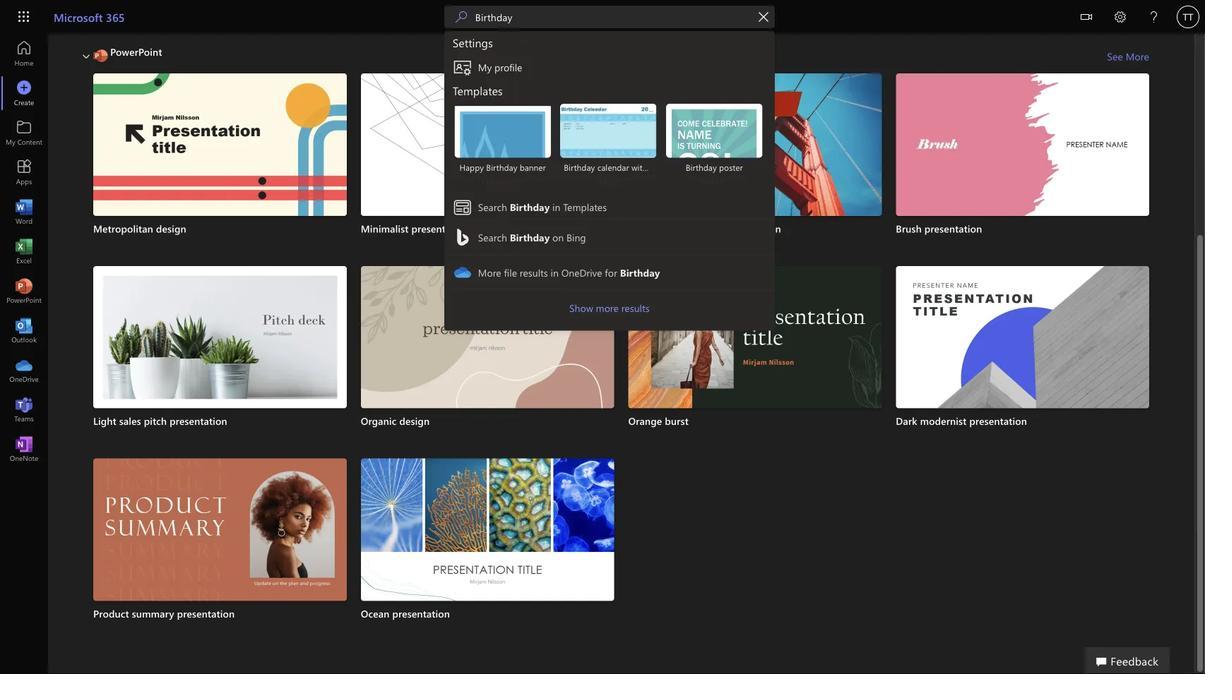 Task type: describe. For each thing, give the bounding box(es) containing it.
presentation right modernist at the bottom right of the page
[[970, 415, 1027, 428]]

sales
[[119, 415, 141, 428]]

none search field inside banner
[[444, 6, 775, 331]]

creative
[[629, 222, 666, 236]]

orange burst image
[[629, 267, 882, 409]]

powerpoint
[[110, 46, 162, 59]]

design
[[400, 415, 430, 428]]

brush presentation
[[896, 222, 983, 236]]

product summary presentation link element
[[93, 608, 347, 622]]

orange burst
[[629, 415, 689, 428]]

presentation inside 'element'
[[177, 608, 235, 621]]

presentation right ocean
[[392, 608, 450, 621]]

dark modernist presentation image
[[896, 267, 1150, 409]]

product summary presentation list item
[[93, 459, 347, 647]]

creative perspective presentation list item
[[629, 74, 882, 261]]

organic design image
[[361, 267, 614, 409]]

feedback button
[[1086, 648, 1170, 675]]

tt button
[[1172, 0, 1206, 34]]

see
[[1108, 50, 1123, 63]]

ocean
[[361, 608, 390, 621]]

templates element
[[444, 79, 503, 102]]

settings group
[[444, 31, 775, 79]]

banner containing microsoft 365
[[0, 0, 1206, 331]]

orange burst list item
[[629, 267, 882, 454]]


[[1081, 11, 1093, 23]]

summary
[[132, 608, 174, 621]]

light sales pitch presentation link element
[[93, 415, 347, 429]]

more
[[1126, 50, 1150, 63]]

minimalist
[[361, 222, 409, 236]]

365
[[106, 9, 125, 24]]

create image
[[17, 86, 31, 100]]

brush
[[896, 222, 922, 236]]

orange burst link element
[[629, 415, 882, 429]]

organic design list item
[[361, 267, 614, 454]]

onedrive image
[[17, 363, 31, 377]]

list containing metropolitan design
[[93, 74, 1150, 652]]

light sales pitch presentation list item
[[93, 267, 347, 454]]

powerpoint image
[[17, 284, 31, 298]]

tt
[[1183, 11, 1194, 22]]

modernist
[[920, 415, 967, 428]]

word image
[[17, 205, 31, 219]]

Search box. Suggestions appear as you type. search field
[[475, 6, 753, 28]]

dark modernist presentation list item
[[896, 267, 1150, 454]]

orange
[[629, 415, 662, 428]]

dark
[[896, 415, 918, 428]]

presentation inside 'list item'
[[412, 222, 469, 236]]

presentation right perspective
[[724, 222, 781, 236]]

settings
[[453, 35, 493, 50]]

dark modernist presentation
[[896, 415, 1027, 428]]

organic design link element
[[361, 415, 614, 429]]

perspective
[[669, 222, 721, 236]]

organic
[[361, 415, 397, 428]]

4 image image from the top
[[454, 264, 471, 281]]



Task type: locate. For each thing, give the bounding box(es) containing it.
outlook image
[[17, 324, 31, 338]]

see more
[[1108, 50, 1150, 63]]

metropolitan design list item
[[93, 74, 347, 261]]

3 image image from the top
[[454, 229, 471, 246]]

presentation right brush at right
[[925, 222, 983, 236]]

presentation right minimalist
[[412, 222, 469, 236]]

home image
[[17, 47, 31, 61]]

image image
[[454, 59, 471, 76], [454, 199, 471, 216], [454, 229, 471, 246], [454, 264, 471, 281]]

light
[[93, 415, 116, 428]]


[[82, 53, 90, 61]]

1 image image from the top
[[454, 59, 471, 76]]

ocean presentation image
[[361, 459, 614, 602]]

minimalist presentation
[[361, 222, 469, 236]]

apps image
[[17, 165, 31, 179]]

creative perspective presentation link element
[[629, 222, 882, 236]]

presentation
[[412, 222, 469, 236], [724, 222, 781, 236], [925, 222, 983, 236], [170, 415, 227, 428], [970, 415, 1027, 428], [177, 608, 235, 621], [392, 608, 450, 621]]

ocean presentation
[[361, 608, 450, 621]]

product
[[93, 608, 129, 621]]

dark modernist presentation link element
[[896, 415, 1150, 429]]

metropolitan design link element
[[93, 222, 347, 236]]

 button
[[1070, 0, 1104, 36]]

onenote image
[[17, 442, 31, 457]]

microsoft 365
[[54, 9, 125, 24]]

presentation right summary
[[177, 608, 235, 621]]

metropolitan design
[[93, 222, 186, 236]]

ocean presentation link element
[[361, 608, 614, 622]]

brush presentation image
[[896, 74, 1150, 216]]

minimalist presentation list item
[[361, 74, 614, 261]]

image image inside templates group
[[454, 199, 471, 216]]

light sales pitch presentation image
[[93, 267, 347, 409]]

minimalist presentation image
[[361, 74, 614, 216]]

templates group
[[444, 79, 775, 232]]

navigation
[[0, 34, 48, 469]]

settings element
[[444, 31, 493, 54]]

ocean presentation list item
[[361, 459, 614, 647]]

image image inside settings group
[[454, 59, 471, 76]]

banner
[[0, 0, 1206, 331]]

minimalist presentation link element
[[361, 222, 614, 236]]

see more link
[[1108, 46, 1150, 68]]

list
[[93, 74, 1150, 652]]

creative perspective presentation image
[[629, 74, 882, 216]]

excel image
[[17, 245, 31, 259]]

None search field
[[444, 6, 775, 331]]

2 image image from the top
[[454, 199, 471, 216]]

creative perspective presentation
[[629, 222, 781, 236]]

feedback
[[1111, 654, 1159, 669]]

brush presentation link element
[[896, 222, 1150, 236]]

organic design
[[361, 415, 430, 428]]

my content image
[[17, 126, 31, 140]]

burst
[[665, 415, 689, 428]]

microsoft
[[54, 9, 103, 24]]

teams image
[[17, 403, 31, 417]]

brush presentation list item
[[896, 74, 1150, 261]]

presentation right pitch
[[170, 415, 227, 428]]

metropolitan design image
[[93, 74, 347, 216]]

pitch
[[144, 415, 167, 428]]

product summary presentation
[[93, 608, 235, 621]]

none search field containing settings
[[444, 6, 775, 331]]

templates
[[453, 83, 503, 98]]

product summary presentation image
[[93, 459, 347, 602]]

light sales pitch presentation
[[93, 415, 227, 428]]



Task type: vqa. For each thing, say whether or not it's contained in the screenshot.
Pitch
yes



